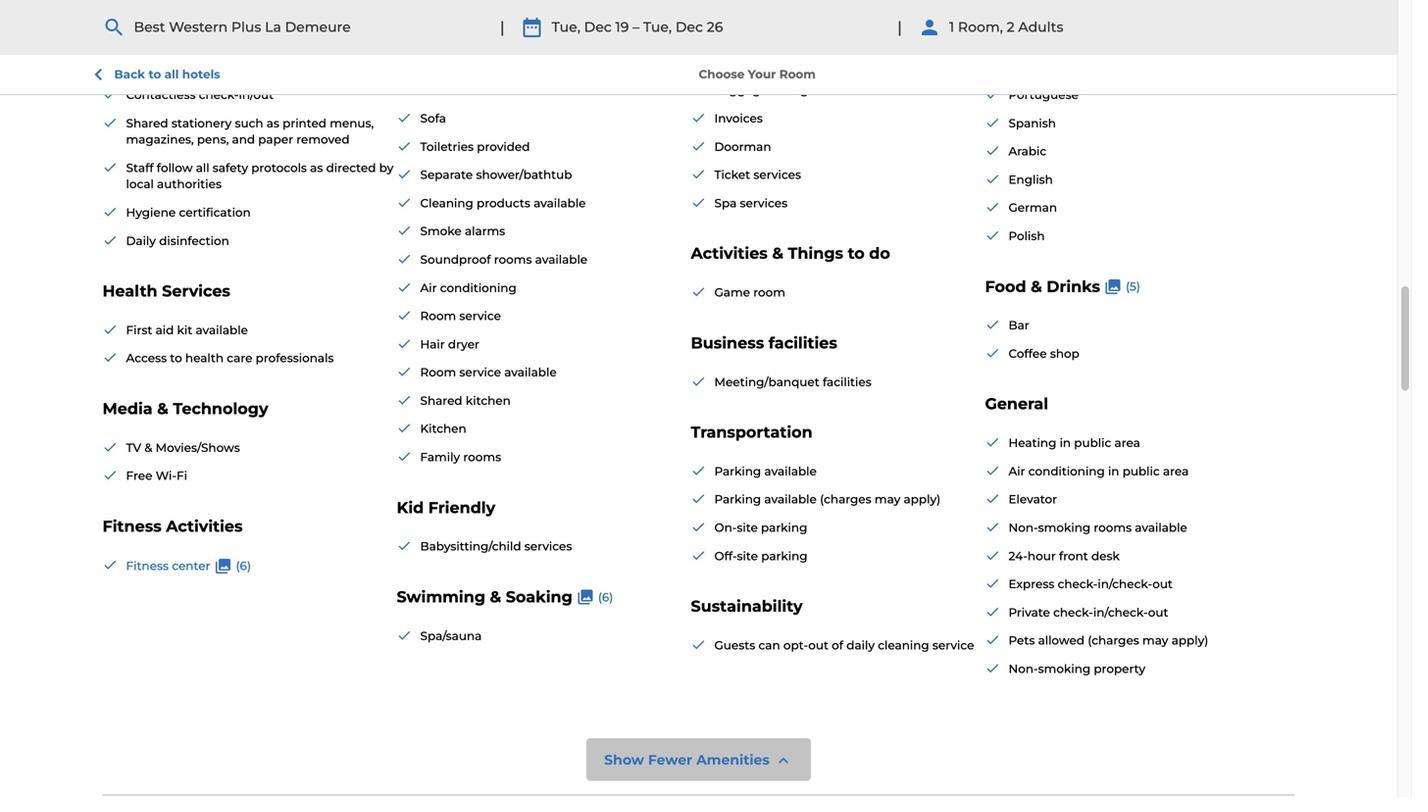 Task type: locate. For each thing, give the bounding box(es) containing it.
1 vertical spatial site
[[737, 549, 758, 563]]

shared up magazines,
[[126, 116, 168, 130]]

$ right 1831
[[1053, 14, 1061, 28]]

services up spa services
[[753, 168, 801, 182]]

1 vertical spatial to
[[848, 244, 865, 263]]

tab list
[[102, 0, 779, 53]]

available down parking available
[[764, 493, 817, 507]]

&
[[196, 19, 205, 35], [819, 83, 827, 97], [772, 244, 783, 263], [1031, 277, 1042, 296], [157, 399, 168, 418], [144, 441, 152, 455], [490, 587, 501, 607]]

1 vertical spatial room
[[420, 309, 456, 323]]

air down heating
[[1009, 464, 1025, 478]]

1 horizontal spatial shared
[[420, 394, 462, 408]]

0 vertical spatial fitness
[[102, 517, 162, 536]]

2 site from the top
[[737, 549, 758, 563]]

1 horizontal spatial |
[[897, 17, 902, 37]]

1 vertical spatial in
[[1060, 436, 1071, 450]]

kitchen
[[420, 422, 466, 436]]

directed
[[326, 161, 376, 175]]

available up parking available (charges may apply)
[[764, 464, 817, 478]]

swimming & soaking
[[397, 587, 572, 607]]

apply) for pets allowed (charges may apply)
[[1172, 634, 1208, 648]]

all for hotels
[[165, 67, 179, 81]]

1 vertical spatial out
[[1148, 605, 1168, 620]]

to up contactless
[[149, 67, 161, 81]]

area up air conditioning in public area
[[1115, 436, 1140, 450]]

general
[[985, 394, 1048, 414]]

1 horizontal spatial may
[[1142, 634, 1168, 648]]

care
[[227, 351, 252, 366]]

0 horizontal spatial all
[[165, 67, 179, 81]]

in/check- up pets allowed (charges may apply)
[[1093, 605, 1148, 620]]

0 horizontal spatial dec
[[584, 19, 612, 36]]

smoking down the allowed
[[1038, 662, 1091, 676]]

check- down hotels
[[199, 88, 239, 102]]

0 horizontal spatial (charges
[[820, 493, 871, 507]]

2 vertical spatial room
[[420, 365, 456, 380]]

0 vertical spatial apply)
[[904, 493, 941, 507]]

1 vertical spatial fitness
[[126, 559, 169, 573]]

0 vertical spatial parking
[[761, 521, 807, 535]]

site down on-site parking on the right bottom of the page
[[737, 549, 758, 563]]

1 vertical spatial parking
[[761, 549, 808, 563]]

available
[[534, 196, 586, 210], [535, 252, 588, 267], [196, 323, 248, 337], [504, 365, 557, 380], [764, 464, 817, 478], [764, 493, 817, 507], [1135, 521, 1187, 535]]

facilities for business facilities
[[769, 333, 837, 352]]

1 horizontal spatial tue,
[[643, 19, 672, 36]]

room service
[[420, 309, 501, 323]]

| left about
[[500, 17, 505, 37]]

room for room service
[[420, 309, 456, 323]]

1 horizontal spatial air
[[1009, 464, 1025, 478]]

meeting/banquet
[[714, 375, 820, 389]]

room for room service available
[[420, 365, 456, 380]]

daily up tour
[[714, 27, 744, 41]]

2 non- from the top
[[1009, 662, 1038, 676]]

fitness down free
[[102, 517, 162, 536]]

to left the do
[[848, 244, 865, 263]]

best
[[134, 19, 165, 36]]

such
[[235, 116, 263, 130]]

1 horizontal spatial apply)
[[1172, 634, 1208, 648]]

facilities up meeting/banquet facilities
[[769, 333, 837, 352]]

soaking
[[506, 587, 572, 607]]

1 vertical spatial activities
[[166, 517, 243, 536]]

available up access to health care professionals
[[196, 323, 248, 337]]

polish
[[1009, 229, 1045, 243]]

kitchenware
[[420, 55, 496, 69]]

express
[[1009, 577, 1055, 591]]

housekeeping
[[747, 27, 833, 41]]

2 horizontal spatial in
[[1108, 464, 1119, 478]]

0 vertical spatial shared
[[126, 116, 168, 130]]

0 horizontal spatial apply)
[[904, 493, 941, 507]]

all inside button
[[165, 67, 179, 81]]

all for safety
[[196, 161, 209, 175]]

as down removed
[[310, 161, 323, 175]]

services for tour services
[[744, 55, 792, 69]]

to left health
[[170, 351, 182, 366]]

& for swimming & soaking
[[490, 587, 501, 607]]

family
[[420, 450, 460, 464]]

luggage storage & lockers
[[714, 83, 872, 97]]

in right barriers
[[349, 15, 360, 29]]

conditioning up room service
[[440, 281, 517, 295]]

0 vertical spatial air
[[420, 281, 437, 295]]

fitness for fitness activities
[[102, 517, 162, 536]]

0 vertical spatial check-
[[199, 88, 239, 102]]

check- for contactless
[[199, 88, 239, 102]]

blackout curtains
[[420, 83, 525, 97]]

drinks
[[1047, 277, 1100, 296]]

service right cleaning
[[932, 638, 974, 653]]

to inside button
[[149, 67, 161, 81]]

0 vertical spatial public
[[1074, 436, 1111, 450]]

0 vertical spatial (charges
[[820, 493, 871, 507]]

best western plus la demeure
[[134, 19, 351, 36]]

1
[[949, 19, 954, 36]]

1 vertical spatial daily
[[126, 234, 156, 248]]

protocols
[[251, 161, 307, 175]]

staff
[[126, 161, 154, 175]]

1 non- from the top
[[1009, 521, 1038, 535]]

& for food & drinks
[[1031, 277, 1042, 296]]

& for media & technology
[[157, 399, 168, 418]]

0 horizontal spatial to
[[149, 67, 161, 81]]

0 vertical spatial daily
[[714, 27, 744, 41]]

of
[[832, 638, 843, 653]]

(6) right the center
[[236, 559, 251, 573]]

non- down pets
[[1009, 662, 1038, 676]]

public up air conditioning in public area
[[1074, 436, 1111, 450]]

check- down front on the right
[[1058, 577, 1098, 591]]

rooms down alarms
[[494, 252, 532, 267]]

as up 'paper' at left top
[[266, 116, 279, 130]]

room down hair
[[420, 365, 456, 380]]

(6) right soaking
[[598, 590, 613, 604]]

service
[[459, 309, 501, 323], [459, 365, 501, 380], [932, 638, 974, 653]]

0 vertical spatial facilities
[[769, 333, 837, 352]]

services for babysitting/child services
[[524, 540, 572, 554]]

1 vertical spatial service
[[459, 365, 501, 380]]

all up contactless
[[165, 67, 179, 81]]

shower/bathtub
[[476, 168, 572, 182]]

about
[[525, 19, 568, 35]]

1 horizontal spatial (charges
[[1088, 634, 1139, 648]]

1 smoking from the top
[[1038, 521, 1091, 535]]

1 horizontal spatial (6)
[[598, 590, 613, 604]]

1 vertical spatial parking
[[714, 493, 761, 507]]

magazines,
[[126, 132, 194, 147]]

private check-in/check-out
[[1009, 605, 1168, 620]]

follow
[[157, 161, 193, 175]]

overview & photos button
[[103, 1, 282, 53]]

1 horizontal spatial in
[[1060, 436, 1071, 450]]

spa/sauna
[[420, 629, 482, 643]]

out
[[1152, 577, 1173, 591], [1148, 605, 1168, 620], [808, 638, 829, 653]]

public up 'non-smoking rooms available'
[[1123, 464, 1160, 478]]

first
[[126, 323, 152, 337]]

non- up 24-
[[1009, 521, 1038, 535]]

room up hair
[[420, 309, 456, 323]]

rooms for soundproof
[[494, 252, 532, 267]]

smoking
[[1038, 521, 1091, 535], [1038, 662, 1091, 676]]

2 | from the left
[[897, 17, 902, 37]]

2 parking from the top
[[714, 493, 761, 507]]

smoking for property
[[1038, 662, 1091, 676]]

certification
[[179, 205, 251, 220]]

center
[[172, 559, 210, 573]]

provided
[[477, 140, 530, 154]]

safety
[[213, 161, 248, 175]]

1 horizontal spatial dec
[[676, 19, 703, 36]]

1 vertical spatial check-
[[1058, 577, 1098, 591]]

areas
[[199, 31, 231, 45]]

1 vertical spatial (charges
[[1088, 634, 1139, 648]]

show fewer amenities
[[604, 751, 770, 768]]

check- for express
[[1058, 577, 1098, 591]]

2 vertical spatial check-
[[1053, 605, 1093, 620]]

0 horizontal spatial conditioning
[[440, 281, 517, 295]]

protective screen or physical barriers in appropriate areas
[[126, 15, 360, 45]]

service for room service available
[[459, 365, 501, 380]]

daily housekeeping
[[714, 27, 833, 41]]

0 horizontal spatial shared
[[126, 116, 168, 130]]

1 vertical spatial facilities
[[823, 375, 871, 389]]

0 horizontal spatial daily
[[126, 234, 156, 248]]

health services
[[102, 281, 230, 301]]

(5)
[[1126, 280, 1140, 294]]

activities up the game
[[691, 244, 768, 263]]

0 vertical spatial out
[[1152, 577, 1173, 591]]

1 horizontal spatial daily
[[714, 27, 744, 41]]

to
[[149, 67, 161, 81], [848, 244, 865, 263], [170, 351, 182, 366]]

0 horizontal spatial air
[[420, 281, 437, 295]]

service down air conditioning
[[459, 309, 501, 323]]

1 horizontal spatial area
[[1163, 464, 1189, 478]]

1 vertical spatial rooms
[[463, 450, 501, 464]]

facilities for meeting/banquet facilities
[[823, 375, 871, 389]]

1 horizontal spatial conditioning
[[1028, 464, 1105, 478]]

rooms up desk
[[1094, 521, 1132, 535]]

& inside button
[[196, 19, 205, 35]]

game room
[[714, 285, 785, 300]]

spa services
[[714, 196, 788, 210]]

0 vertical spatial non-
[[1009, 521, 1038, 535]]

shared inside shared stationery such as printed menus, magazines, pens, and paper removed
[[126, 116, 168, 130]]

facilities right "meeting/banquet"
[[823, 375, 871, 389]]

0 vertical spatial site
[[737, 521, 758, 535]]

0 horizontal spatial may
[[875, 493, 901, 507]]

non- for non-smoking property
[[1009, 662, 1038, 676]]

1 horizontal spatial activities
[[691, 244, 768, 263]]

site
[[737, 521, 758, 535], [737, 549, 758, 563]]

parking down "transportation"
[[714, 464, 761, 478]]

off-site parking
[[714, 549, 808, 563]]

conditioning down "heating in public area"
[[1028, 464, 1105, 478]]

activities up the center
[[166, 517, 243, 536]]

parking up on-
[[714, 493, 761, 507]]

dec left '26'
[[676, 19, 703, 36]]

may
[[875, 493, 901, 507], [1142, 634, 1168, 648]]

1727
[[1063, 11, 1115, 39]]

services for ticket services
[[753, 168, 801, 182]]

1 vertical spatial conditioning
[[1028, 464, 1105, 478]]

in down "heating in public area"
[[1108, 464, 1119, 478]]

1 vertical spatial area
[[1163, 464, 1189, 478]]

1 vertical spatial (6)
[[598, 590, 613, 604]]

heating in public area
[[1009, 436, 1140, 450]]

tue,
[[552, 19, 580, 36], [643, 19, 672, 36]]

first aid kit available
[[126, 323, 248, 337]]

fitness
[[102, 517, 162, 536], [126, 559, 169, 573]]

all
[[165, 67, 179, 81], [196, 161, 209, 175]]

0 horizontal spatial |
[[500, 17, 505, 37]]

2 vertical spatial to
[[170, 351, 182, 366]]

1 vertical spatial may
[[1142, 634, 1168, 648]]

fitness center
[[126, 559, 210, 573]]

1 tue, from the left
[[552, 19, 580, 36]]

0 vertical spatial to
[[149, 67, 161, 81]]

1 horizontal spatial as
[[310, 161, 323, 175]]

1 horizontal spatial all
[[196, 161, 209, 175]]

smoking up 24-hour front desk
[[1038, 521, 1091, 535]]

conditioning
[[440, 281, 517, 295], [1028, 464, 1105, 478]]

dec left 19
[[584, 19, 612, 36]]

air down soundproof
[[420, 281, 437, 295]]

back to all hotels
[[114, 67, 220, 81]]

| left 1
[[897, 17, 902, 37]]

photos
[[209, 19, 258, 35]]

1 parking from the top
[[714, 464, 761, 478]]

1 vertical spatial smoking
[[1038, 662, 1091, 676]]

check- up the allowed
[[1053, 605, 1093, 620]]

1 vertical spatial air
[[1009, 464, 1025, 478]]

0 horizontal spatial tue,
[[552, 19, 580, 36]]

service up kitchen
[[459, 365, 501, 380]]

services down daily housekeeping
[[744, 55, 792, 69]]

parking up off-site parking
[[761, 521, 807, 535]]

rooms right family
[[463, 450, 501, 464]]

1 site from the top
[[737, 521, 758, 535]]

1 vertical spatial public
[[1123, 464, 1160, 478]]

tue, right –
[[643, 19, 672, 36]]

all up 'authorities'
[[196, 161, 209, 175]]

all inside staff follow all safety protocols as directed by local authorities
[[196, 161, 209, 175]]

air for air conditioning in public area
[[1009, 464, 1025, 478]]

services up soaking
[[524, 540, 572, 554]]

1 vertical spatial all
[[196, 161, 209, 175]]

2 vertical spatial out
[[808, 638, 829, 653]]

1 horizontal spatial to
[[170, 351, 182, 366]]

in/check- for private check-in/check-out
[[1093, 605, 1148, 620]]

0 vertical spatial in/check-
[[1098, 577, 1152, 591]]

distancing
[[215, 59, 278, 74]]

in inside protective screen or physical barriers in appropriate areas
[[349, 15, 360, 29]]

daily down hygiene
[[126, 234, 156, 248]]

choose
[[699, 67, 745, 81]]

available down shower/bathtub
[[534, 196, 586, 210]]

1 parking from the top
[[761, 521, 807, 535]]

0 vertical spatial smoking
[[1038, 521, 1091, 535]]

room up 'luggage storage & lockers'
[[779, 67, 816, 81]]

& for activities & things to do
[[772, 244, 783, 263]]

off-
[[714, 549, 737, 563]]

$ right 2
[[1018, 22, 1023, 31]]

aid
[[156, 323, 174, 337]]

2 tue, from the left
[[643, 19, 672, 36]]

0 horizontal spatial as
[[266, 116, 279, 130]]

0 horizontal spatial (6)
[[236, 559, 251, 573]]

fitness for fitness center
[[126, 559, 169, 573]]

parking for parking available (charges may apply)
[[714, 493, 761, 507]]

0 vertical spatial conditioning
[[440, 281, 517, 295]]

in/check- down desk
[[1098, 577, 1152, 591]]

0 horizontal spatial area
[[1115, 436, 1140, 450]]

shared up kitchen
[[420, 394, 462, 408]]

fitness left the center
[[126, 559, 169, 573]]

authorities
[[157, 177, 222, 191]]

0 vertical spatial service
[[459, 309, 501, 323]]

free wi-fi
[[126, 469, 187, 483]]

tue, left 19
[[552, 19, 580, 36]]

invoices
[[714, 111, 763, 125]]

(5) button
[[1100, 278, 1140, 296]]

separate shower/bathtub
[[420, 168, 572, 182]]

business facilities
[[691, 333, 837, 352]]

0 vertical spatial parking
[[714, 464, 761, 478]]

1 vertical spatial shared
[[420, 394, 462, 408]]

2 parking from the top
[[761, 549, 808, 563]]

2 smoking from the top
[[1038, 662, 1091, 676]]

services
[[744, 55, 792, 69], [753, 168, 801, 182], [740, 196, 788, 210], [524, 540, 572, 554]]

shared for shared kitchen
[[420, 394, 462, 408]]

dec
[[584, 19, 612, 36], [676, 19, 703, 36]]

1 vertical spatial apply)
[[1172, 634, 1208, 648]]

area up 'non-smoking rooms available'
[[1163, 464, 1189, 478]]

24-hour front desk
[[1009, 549, 1120, 563]]

business
[[691, 333, 764, 352]]

0 vertical spatial in
[[349, 15, 360, 29]]

professionals
[[256, 351, 334, 366]]

rooms
[[494, 252, 532, 267], [463, 450, 501, 464], [1094, 521, 1132, 535]]

1 vertical spatial as
[[310, 161, 323, 175]]

| for tue, dec 19 – tue, dec 26
[[500, 17, 505, 37]]

parking down on-site parking on the right bottom of the page
[[761, 549, 808, 563]]

1 vertical spatial non-
[[1009, 662, 1038, 676]]

2 vertical spatial service
[[932, 638, 974, 653]]

1 vertical spatial in/check-
[[1093, 605, 1148, 620]]

choose your room
[[699, 67, 816, 81]]

0 vertical spatial all
[[165, 67, 179, 81]]

1 | from the left
[[500, 17, 505, 37]]

& for tv & movies/shows
[[144, 441, 152, 455]]

about button
[[501, 1, 592, 53]]

0 vertical spatial may
[[875, 493, 901, 507]]

smoking for rooms
[[1038, 521, 1091, 535]]

in right heating
[[1060, 436, 1071, 450]]

site up off-site parking
[[737, 521, 758, 535]]

services down ticket services
[[740, 196, 788, 210]]

0 vertical spatial rooms
[[494, 252, 532, 267]]

services for spa services
[[740, 196, 788, 210]]

access
[[126, 351, 167, 366]]

out for private check-in/check-out
[[1148, 605, 1168, 620]]



Task type: describe. For each thing, give the bounding box(es) containing it.
curtains
[[477, 83, 525, 97]]

0 horizontal spatial public
[[1074, 436, 1111, 450]]

blackout
[[420, 83, 473, 97]]

cleaning
[[878, 638, 929, 653]]

non- for non-smoking rooms available
[[1009, 521, 1038, 535]]

on-site parking
[[714, 521, 807, 535]]

site for on-
[[737, 521, 758, 535]]

soundproof
[[420, 252, 491, 267]]

0 horizontal spatial activities
[[166, 517, 243, 536]]

site for off-
[[737, 549, 758, 563]]

express check-in/check-out
[[1009, 577, 1173, 591]]

reviews button
[[594, 1, 698, 53]]

(6) inside (6) button
[[598, 590, 613, 604]]

may for pets allowed (charges may apply)
[[1142, 634, 1168, 648]]

fewer
[[648, 751, 692, 768]]

meeting/banquet facilities
[[714, 375, 871, 389]]

products
[[477, 196, 530, 210]]

activities & things to do
[[691, 244, 890, 263]]

food
[[985, 277, 1026, 296]]

1 horizontal spatial $
[[1053, 14, 1061, 28]]

to for access to health care professionals
[[170, 351, 182, 366]]

show fewer amenities button
[[589, 740, 809, 779]]

24-
[[1009, 549, 1028, 563]]

plus
[[231, 19, 261, 36]]

0 vertical spatial (6)
[[236, 559, 251, 573]]

available down air conditioning in public area
[[1135, 521, 1187, 535]]

show
[[604, 751, 644, 768]]

| for 1 room, 2 adults
[[897, 17, 902, 37]]

tv
[[126, 441, 141, 455]]

removed
[[296, 132, 350, 147]]

rooms for family
[[463, 450, 501, 464]]

in/check- for express check-in/check-out
[[1098, 577, 1152, 591]]

heating
[[1009, 436, 1056, 450]]

hair
[[420, 337, 445, 351]]

staff follow all safety protocols as directed by local authorities
[[126, 161, 394, 191]]

out for express check-in/check-out
[[1152, 577, 1173, 591]]

air for air conditioning
[[420, 281, 437, 295]]

tour
[[714, 55, 741, 69]]

as inside staff follow all safety protocols as directed by local authorities
[[310, 161, 323, 175]]

smoke
[[420, 224, 462, 238]]

access to health care professionals
[[126, 351, 334, 366]]

property
[[1094, 662, 1145, 676]]

available down the cleaning products available
[[535, 252, 588, 267]]

services
[[162, 281, 230, 301]]

pens,
[[197, 132, 229, 147]]

spa
[[714, 196, 737, 210]]

kitchen
[[466, 394, 511, 408]]

0 vertical spatial room
[[779, 67, 816, 81]]

26
[[707, 19, 723, 36]]

western
[[169, 19, 228, 36]]

daily for daily disinfection
[[126, 234, 156, 248]]

service for room service
[[459, 309, 501, 323]]

1831
[[1025, 20, 1048, 35]]

non-smoking property
[[1009, 662, 1145, 676]]

things
[[788, 244, 843, 263]]

stationery
[[171, 116, 232, 130]]

on-
[[714, 521, 737, 535]]

$ 1831 $ 1727
[[1018, 11, 1115, 39]]

map button
[[700, 1, 778, 53]]

& for overview & photos
[[196, 19, 205, 35]]

(charges for available
[[820, 493, 871, 507]]

2 vertical spatial rooms
[[1094, 521, 1132, 535]]

dryer
[[448, 337, 480, 351]]

media
[[102, 399, 153, 418]]

transportation
[[691, 423, 813, 442]]

kid
[[397, 498, 424, 517]]

luggage
[[714, 83, 768, 97]]

2 vertical spatial in
[[1108, 464, 1119, 478]]

shared for shared stationery such as printed menus, magazines, pens, and paper removed
[[126, 116, 168, 130]]

parking for parking available
[[714, 464, 761, 478]]

conditioning for air conditioning
[[440, 281, 517, 295]]

to for back to all hotels
[[149, 67, 161, 81]]

may for parking available (charges may apply)
[[875, 493, 901, 507]]

toiletries
[[420, 140, 474, 154]]

front
[[1059, 549, 1088, 563]]

2 horizontal spatial to
[[848, 244, 865, 263]]

available up kitchen
[[504, 365, 557, 380]]

by
[[379, 161, 394, 175]]

tv & movies/shows
[[126, 441, 240, 455]]

hygiene certification
[[126, 205, 251, 220]]

back
[[114, 67, 145, 81]]

conditioning for air conditioning in public area
[[1028, 464, 1105, 478]]

separate
[[420, 168, 473, 182]]

guidelines
[[282, 59, 344, 74]]

sustainability
[[691, 597, 803, 616]]

babysitting/child
[[420, 540, 521, 554]]

game
[[714, 285, 750, 300]]

family rooms
[[420, 450, 501, 464]]

room
[[753, 285, 785, 300]]

out for guests can opt-out of daily cleaning service
[[808, 638, 829, 653]]

(charges for allowed
[[1088, 634, 1139, 648]]

1 horizontal spatial public
[[1123, 464, 1160, 478]]

doorman
[[714, 140, 771, 154]]

0 vertical spatial area
[[1115, 436, 1140, 450]]

room,
[[958, 19, 1003, 36]]

ticket services
[[714, 168, 801, 182]]

danish
[[1009, 31, 1051, 45]]

sofa
[[420, 111, 446, 125]]

2 dec from the left
[[676, 19, 703, 36]]

0 horizontal spatial $
[[1018, 22, 1023, 31]]

as inside shared stationery such as printed menus, magazines, pens, and paper removed
[[266, 116, 279, 130]]

spanish
[[1009, 116, 1056, 130]]

ticket
[[714, 168, 750, 182]]

1 dec from the left
[[584, 19, 612, 36]]

apply) for parking available (charges may apply)
[[904, 493, 941, 507]]

free
[[126, 469, 152, 483]]

rooms button
[[284, 1, 380, 53]]

movies/shows
[[156, 441, 240, 455]]

physical/social distancing guidelines
[[126, 59, 344, 74]]

or
[[233, 15, 245, 29]]

english
[[1009, 172, 1053, 187]]

air conditioning in public area
[[1009, 464, 1189, 478]]

1 room, 2 adults
[[949, 19, 1063, 36]]

amenities
[[696, 751, 770, 768]]

pets allowed (charges may apply)
[[1009, 634, 1208, 648]]

daily
[[847, 638, 875, 653]]

wi-
[[156, 469, 177, 483]]

fitness activities
[[102, 517, 243, 536]]

daily for daily housekeeping
[[714, 27, 744, 41]]

check- for private
[[1053, 605, 1093, 620]]

tour services
[[714, 55, 792, 69]]

media & technology
[[102, 399, 268, 418]]

in/out
[[239, 88, 274, 102]]

parking for off-site parking
[[761, 549, 808, 563]]

contactless check-in/out
[[126, 88, 274, 102]]

parking for on-site parking
[[761, 521, 807, 535]]

adults
[[1018, 19, 1063, 36]]

tab list containing overview & photos
[[102, 0, 779, 53]]



Task type: vqa. For each thing, say whether or not it's contained in the screenshot.
the per
no



